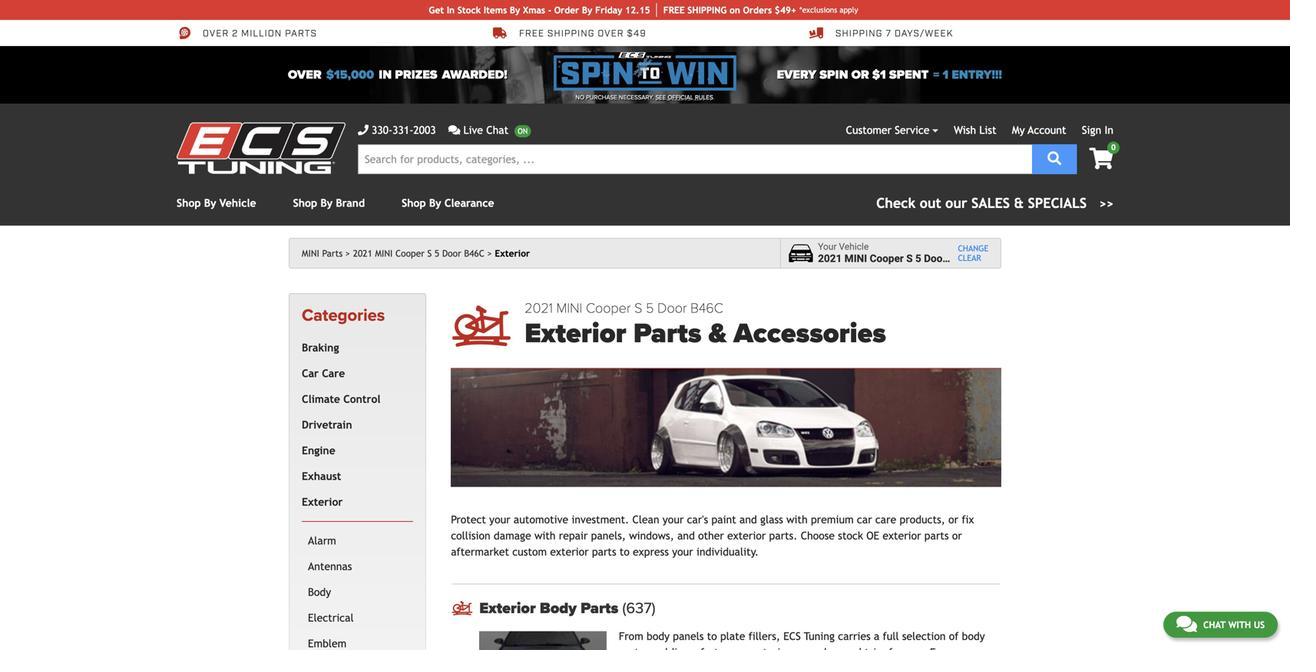 Task type: locate. For each thing, give the bounding box(es) containing it.
shipping 7 days/week link
[[810, 26, 954, 40]]

exterior down care
[[883, 530, 922, 543]]

2 horizontal spatial cooper
[[870, 253, 904, 265]]

0 horizontal spatial and
[[678, 530, 695, 543]]

0 horizontal spatial in
[[447, 5, 455, 15]]

items
[[484, 5, 507, 15]]

parts down "products,"
[[925, 530, 949, 543]]

2 horizontal spatial 2021
[[818, 253, 842, 265]]

2 vertical spatial parts
[[581, 600, 619, 618]]

0 horizontal spatial vehicle
[[220, 197, 256, 209]]

every
[[777, 68, 817, 82]]

1 vertical spatial over
[[288, 68, 322, 82]]

in right sign
[[1105, 124, 1114, 136]]

1 horizontal spatial door
[[658, 300, 687, 317]]

free shipping over $49
[[519, 27, 647, 40]]

with left us
[[1229, 620, 1252, 631]]

exterior
[[495, 248, 530, 259], [525, 317, 627, 351], [302, 496, 343, 508], [480, 600, 536, 618]]

by left brand
[[321, 197, 333, 209]]

in right 'get'
[[447, 5, 455, 15]]

2 horizontal spatial 5
[[916, 253, 922, 265]]

get
[[429, 5, 444, 15]]

0 horizontal spatial over
[[203, 27, 229, 40]]

1 horizontal spatial b46c
[[691, 300, 724, 317]]

xmas
[[523, 5, 546, 15]]

by right order
[[582, 5, 593, 15]]

protect your automotive investment. clean your car's paint and glass with premium car care products, or fix collision damage with repair panels, windows, and other exterior parts. choose stock oe exterior parts or aftermarket custom exterior parts to express your individuality.
[[451, 514, 975, 559]]

exterior
[[728, 530, 766, 543], [883, 530, 922, 543], [550, 546, 589, 559]]

2 horizontal spatial with
[[1229, 620, 1252, 631]]

by left "clearance"
[[429, 197, 441, 209]]

parts.
[[769, 530, 798, 543]]

and left glass
[[740, 514, 757, 526]]

car
[[857, 514, 872, 526]]

aftermarket
[[451, 546, 509, 559]]

other
[[698, 530, 724, 543]]

5
[[435, 248, 440, 259], [916, 253, 922, 265], [646, 300, 654, 317]]

1 vertical spatial with
[[535, 530, 556, 543]]

drivetrain link
[[299, 412, 410, 438]]

or down fix
[[953, 530, 962, 543]]

body
[[308, 586, 331, 599], [540, 600, 577, 618]]

s inside 2021 mini cooper s 5 door b46c exterior parts & accessories
[[635, 300, 643, 317]]

0 vertical spatial body
[[308, 586, 331, 599]]

b46c inside your vehicle 2021 mini cooper s 5 door b46c
[[949, 253, 975, 265]]

glass
[[761, 514, 784, 526]]

exterior up individuality.
[[728, 530, 766, 543]]

1 horizontal spatial cooper
[[586, 300, 631, 317]]

door for 2021 mini cooper s 5 door b46c exterior parts & accessories
[[658, 300, 687, 317]]

individuality.
[[697, 546, 759, 559]]

1 vertical spatial body
[[540, 600, 577, 618]]

0 horizontal spatial 2021
[[353, 248, 373, 259]]

sign in link
[[1082, 124, 1114, 136]]

330-331-2003 link
[[358, 122, 436, 138]]

cooper inside 2021 mini cooper s 5 door b46c exterior parts & accessories
[[586, 300, 631, 317]]

0 vertical spatial with
[[787, 514, 808, 526]]

2021 mini cooper s 5 door b46c exterior parts & accessories
[[525, 300, 887, 351]]

chat right live
[[487, 124, 509, 136]]

your up the damage
[[490, 514, 511, 526]]

0 horizontal spatial s
[[428, 248, 432, 259]]

2 shop from the left
[[293, 197, 317, 209]]

0 vertical spatial vehicle
[[220, 197, 256, 209]]

shop for shop by vehicle
[[177, 197, 201, 209]]

over 2 million parts
[[203, 27, 317, 40]]

parts down panels, on the left bottom
[[592, 546, 617, 559]]

car
[[302, 367, 319, 380]]

on
[[730, 5, 741, 15]]

by for shop by brand
[[321, 197, 333, 209]]

or left fix
[[949, 514, 959, 526]]

days/week
[[895, 27, 954, 40]]

vehicle right your
[[839, 242, 869, 252]]

2 vertical spatial or
[[953, 530, 962, 543]]

1 horizontal spatial shop
[[293, 197, 317, 209]]

1 vertical spatial parts
[[925, 530, 949, 543]]

exterior inside exterior "link"
[[302, 496, 343, 508]]

specials
[[1028, 195, 1087, 211]]

5 for 2021 mini cooper s 5 door b46c exterior parts & accessories
[[646, 300, 654, 317]]

1 horizontal spatial chat
[[1204, 620, 1226, 631]]

2021
[[353, 248, 373, 259], [818, 253, 842, 265], [525, 300, 553, 317]]

door inside your vehicle 2021 mini cooper s 5 door b46c
[[924, 253, 947, 265]]

order
[[554, 5, 580, 15]]

0 horizontal spatial cooper
[[396, 248, 425, 259]]

1 horizontal spatial parts
[[592, 546, 617, 559]]

change link
[[958, 244, 989, 254]]

1 horizontal spatial in
[[1105, 124, 1114, 136]]

1 horizontal spatial s
[[635, 300, 643, 317]]

ship
[[688, 5, 707, 15]]

shop by clearance
[[402, 197, 494, 209]]

chat right comments image
[[1204, 620, 1226, 631]]

Search text field
[[358, 144, 1033, 174]]

1 horizontal spatial body
[[540, 600, 577, 618]]

-
[[548, 5, 552, 15]]

chat with us link
[[1164, 612, 1278, 638]]

climate
[[302, 393, 340, 406]]

ecs tuning 'spin to win' contest logo image
[[554, 52, 737, 91]]

official
[[668, 94, 694, 101]]

every spin or $1 spent = 1 entry!!!
[[777, 68, 1003, 82]]

0 vertical spatial &
[[1015, 195, 1024, 211]]

0 horizontal spatial with
[[535, 530, 556, 543]]

care
[[876, 514, 897, 526]]

0 horizontal spatial exterior
[[550, 546, 589, 559]]

0 horizontal spatial b46c
[[464, 248, 485, 259]]

shop by vehicle
[[177, 197, 256, 209]]

2 vertical spatial parts
[[592, 546, 617, 559]]

2021 inside your vehicle 2021 mini cooper s 5 door b46c
[[818, 253, 842, 265]]

by down ecs tuning image
[[204, 197, 216, 209]]

0 horizontal spatial body
[[308, 586, 331, 599]]

free
[[664, 5, 685, 15]]

body up exterior body parts thumbnail image
[[540, 600, 577, 618]]

1 shop from the left
[[177, 197, 201, 209]]

1 vertical spatial and
[[678, 530, 695, 543]]

exterior subcategories element
[[302, 522, 413, 651]]

shop for shop by brand
[[293, 197, 317, 209]]

1 vertical spatial parts
[[634, 317, 702, 351]]

2 horizontal spatial s
[[907, 253, 913, 265]]

in
[[447, 5, 455, 15], [1105, 124, 1114, 136]]

b46c for 2021 mini cooper s 5 door b46c exterior parts & accessories
[[691, 300, 724, 317]]

vehicle
[[220, 197, 256, 209], [839, 242, 869, 252]]

my
[[1012, 124, 1025, 136]]

1 horizontal spatial with
[[787, 514, 808, 526]]

comments image
[[1177, 615, 1198, 634]]

paint
[[712, 514, 737, 526]]

sales
[[972, 195, 1010, 211]]

emblem link
[[305, 631, 410, 651]]

0 horizontal spatial &
[[709, 317, 727, 351]]

with up parts.
[[787, 514, 808, 526]]

damage
[[494, 530, 531, 543]]

windows,
[[629, 530, 674, 543]]

my account
[[1012, 124, 1067, 136]]

shop by brand
[[293, 197, 365, 209]]

0 horizontal spatial shop
[[177, 197, 201, 209]]

over 2 million parts link
[[177, 26, 317, 40]]

1 vertical spatial in
[[1105, 124, 1114, 136]]

0 link
[[1078, 142, 1120, 171]]

exterior body parts link
[[480, 600, 1001, 618]]

shop
[[177, 197, 201, 209], [293, 197, 317, 209], [402, 197, 426, 209]]

body down antennas
[[308, 586, 331, 599]]

search image
[[1048, 152, 1062, 166]]

3 shop from the left
[[402, 197, 426, 209]]

your left car's
[[663, 514, 684, 526]]

330-
[[372, 124, 393, 136]]

spin
[[820, 68, 849, 82]]

parts inside 2021 mini cooper s 5 door b46c exterior parts & accessories
[[634, 317, 702, 351]]

apply
[[840, 5, 859, 14]]

0 horizontal spatial parts
[[285, 27, 317, 40]]

1 horizontal spatial 5
[[646, 300, 654, 317]]

0 horizontal spatial door
[[442, 248, 462, 259]]

cooper
[[396, 248, 425, 259], [870, 253, 904, 265], [586, 300, 631, 317]]

2 horizontal spatial door
[[924, 253, 947, 265]]

your
[[490, 514, 511, 526], [663, 514, 684, 526], [672, 546, 694, 559]]

ping
[[707, 5, 727, 15]]

0 vertical spatial in
[[447, 5, 455, 15]]

with down automotive
[[535, 530, 556, 543]]

2 horizontal spatial b46c
[[949, 253, 975, 265]]

products,
[[900, 514, 946, 526]]

0 horizontal spatial parts
[[322, 248, 343, 259]]

over left the $15,000
[[288, 68, 322, 82]]

by
[[510, 5, 520, 15], [582, 5, 593, 15], [204, 197, 216, 209], [321, 197, 333, 209], [429, 197, 441, 209]]

purchase
[[586, 94, 618, 101]]

change
[[958, 244, 989, 254]]

1 horizontal spatial vehicle
[[839, 242, 869, 252]]

1 horizontal spatial over
[[288, 68, 322, 82]]

rules
[[695, 94, 714, 101]]

over left 2
[[203, 27, 229, 40]]

door inside 2021 mini cooper s 5 door b46c exterior parts & accessories
[[658, 300, 687, 317]]

0 vertical spatial parts
[[285, 27, 317, 40]]

antennas link
[[305, 554, 410, 580]]

2 horizontal spatial shop
[[402, 197, 426, 209]]

mini inside your vehicle 2021 mini cooper s 5 door b46c
[[845, 253, 868, 265]]

and down car's
[[678, 530, 695, 543]]

spent
[[890, 68, 929, 82]]

0 vertical spatial over
[[203, 27, 229, 40]]

*exclusions
[[800, 5, 838, 14]]

vehicle down ecs tuning image
[[220, 197, 256, 209]]

sales & specials link
[[877, 193, 1114, 214]]

wish
[[954, 124, 977, 136]]

0 horizontal spatial 5
[[435, 248, 440, 259]]

5 inside 2021 mini cooper s 5 door b46c exterior parts & accessories
[[646, 300, 654, 317]]

1 vertical spatial vehicle
[[839, 242, 869, 252]]

b46c inside 2021 mini cooper s 5 door b46c exterior parts & accessories
[[691, 300, 724, 317]]

phone image
[[358, 125, 369, 136]]

orders
[[743, 5, 772, 15]]

panels,
[[591, 530, 626, 543]]

exterior down repair
[[550, 546, 589, 559]]

by left xmas
[[510, 5, 520, 15]]

2021 inside 2021 mini cooper s 5 door b46c exterior parts & accessories
[[525, 300, 553, 317]]

shop for shop by clearance
[[402, 197, 426, 209]]

parts right million
[[285, 27, 317, 40]]

or left $1
[[852, 68, 870, 82]]

engine link
[[299, 438, 410, 464]]

parts
[[285, 27, 317, 40], [925, 530, 949, 543], [592, 546, 617, 559]]

1 horizontal spatial 2021
[[525, 300, 553, 317]]

clear
[[958, 254, 982, 263]]

1 vertical spatial &
[[709, 317, 727, 351]]

2 horizontal spatial parts
[[634, 317, 702, 351]]

1
[[943, 68, 949, 82]]

0 vertical spatial and
[[740, 514, 757, 526]]

1 horizontal spatial and
[[740, 514, 757, 526]]

exterior body parts thumbnail image image
[[480, 632, 607, 651]]

0 horizontal spatial chat
[[487, 124, 509, 136]]

1 vertical spatial or
[[949, 514, 959, 526]]

1 horizontal spatial &
[[1015, 195, 1024, 211]]

over
[[203, 27, 229, 40], [288, 68, 322, 82]]



Task type: describe. For each thing, give the bounding box(es) containing it.
s inside your vehicle 2021 mini cooper s 5 door b46c
[[907, 253, 913, 265]]

& inside 2021 mini cooper s 5 door b46c exterior parts & accessories
[[709, 317, 727, 351]]

331-
[[393, 124, 414, 136]]

over for over $15,000 in prizes
[[288, 68, 322, 82]]

fix
[[962, 514, 975, 526]]

shopping cart image
[[1090, 148, 1114, 169]]

exterior parts & accessories banner image image
[[451, 369, 1002, 488]]

my account link
[[1012, 124, 1067, 136]]

cooper inside your vehicle 2021 mini cooper s 5 door b46c
[[870, 253, 904, 265]]

brand
[[336, 197, 365, 209]]

necessary.
[[619, 94, 654, 101]]

oe
[[867, 530, 880, 543]]

exterior body parts
[[480, 600, 623, 618]]

ecs tuning image
[[177, 123, 346, 174]]

1 horizontal spatial exterior
[[728, 530, 766, 543]]

chat with us
[[1204, 620, 1265, 631]]

us
[[1254, 620, 1265, 631]]

over
[[598, 27, 624, 40]]

car care
[[302, 367, 345, 380]]

2 horizontal spatial parts
[[925, 530, 949, 543]]

s for 2021 mini cooper s 5 door b46c
[[428, 248, 432, 259]]

account
[[1028, 124, 1067, 136]]

alarm link
[[305, 528, 410, 554]]

shipping 7 days/week
[[836, 27, 954, 40]]

body link
[[305, 580, 410, 606]]

live
[[464, 124, 483, 136]]

in for sign
[[1105, 124, 1114, 136]]

over for over 2 million parts
[[203, 27, 229, 40]]

1 vertical spatial chat
[[1204, 620, 1226, 631]]

7
[[886, 27, 892, 40]]

free ship ping on orders $49+ *exclusions apply
[[664, 5, 859, 15]]

2021 for 2021 mini cooper s 5 door b46c exterior parts & accessories
[[525, 300, 553, 317]]

antennas
[[308, 561, 352, 573]]

0 vertical spatial parts
[[322, 248, 343, 259]]

exterior inside 2021 mini cooper s 5 door b46c exterior parts & accessories
[[525, 317, 627, 351]]

$49
[[627, 27, 647, 40]]

entry!!!
[[952, 68, 1003, 82]]

stock
[[458, 5, 481, 15]]

door for 2021 mini cooper s 5 door b46c
[[442, 248, 462, 259]]

premium
[[811, 514, 854, 526]]

in for get
[[447, 5, 455, 15]]

by for shop by clearance
[[429, 197, 441, 209]]

exhaust
[[302, 470, 341, 483]]

wish list link
[[954, 124, 997, 136]]

climate control
[[302, 393, 381, 406]]

2021 for 2021 mini cooper s 5 door b46c
[[353, 248, 373, 259]]

5 inside your vehicle 2021 mini cooper s 5 door b46c
[[916, 253, 922, 265]]

by for shop by vehicle
[[204, 197, 216, 209]]

custom
[[513, 546, 547, 559]]

shop by clearance link
[[402, 197, 494, 209]]

prizes
[[395, 68, 438, 82]]

2021 mini cooper s 5 door b46c link
[[353, 248, 492, 259]]

2 horizontal spatial exterior
[[883, 530, 922, 543]]

customer
[[846, 124, 892, 136]]

shop by brand link
[[293, 197, 365, 209]]

330-331-2003
[[372, 124, 436, 136]]

2 vertical spatial with
[[1229, 620, 1252, 631]]

control
[[344, 393, 381, 406]]

exhaust link
[[299, 464, 410, 490]]

b46c for 2021 mini cooper s 5 door b46c
[[464, 248, 485, 259]]

customer service
[[846, 124, 930, 136]]

0 vertical spatial or
[[852, 68, 870, 82]]

your right "express" on the bottom
[[672, 546, 694, 559]]

million
[[241, 27, 282, 40]]

car care link
[[299, 361, 410, 387]]

body inside body link
[[308, 586, 331, 599]]

customer service button
[[846, 122, 939, 138]]

mini parts link
[[302, 248, 350, 259]]

0 vertical spatial chat
[[487, 124, 509, 136]]

engine
[[302, 445, 336, 457]]

1 horizontal spatial parts
[[581, 600, 619, 618]]

protect
[[451, 514, 486, 526]]

shipping
[[548, 27, 595, 40]]

see official rules link
[[656, 93, 714, 102]]

braking link
[[299, 335, 410, 361]]

s for 2021 mini cooper s 5 door b46c exterior parts & accessories
[[635, 300, 643, 317]]

investment.
[[572, 514, 629, 526]]

choose
[[801, 530, 835, 543]]

car's
[[687, 514, 709, 526]]

*exclusions apply link
[[800, 4, 859, 16]]

stock
[[838, 530, 864, 543]]

comments image
[[448, 125, 461, 136]]

repair
[[559, 530, 588, 543]]

electrical link
[[305, 606, 410, 631]]

clearance
[[445, 197, 494, 209]]

shop by vehicle link
[[177, 197, 256, 209]]

accessories
[[734, 317, 887, 351]]

$49+
[[775, 5, 797, 15]]

list
[[980, 124, 997, 136]]

emblem
[[308, 638, 347, 650]]

clean
[[633, 514, 660, 526]]

cooper for 2021 mini cooper s 5 door b46c exterior parts & accessories
[[586, 300, 631, 317]]

mini parts
[[302, 248, 343, 259]]

$15,000
[[326, 68, 374, 82]]

free
[[519, 27, 545, 40]]

drivetrain
[[302, 419, 352, 431]]

see
[[656, 94, 666, 101]]

wish list
[[954, 124, 997, 136]]

cooper for 2021 mini cooper s 5 door b46c
[[396, 248, 425, 259]]

sign
[[1082, 124, 1102, 136]]

to
[[620, 546, 630, 559]]

category navigation element
[[289, 293, 427, 651]]

live chat link
[[448, 122, 531, 138]]

5 for 2021 mini cooper s 5 door b46c
[[435, 248, 440, 259]]

collision
[[451, 530, 491, 543]]

climate control link
[[299, 387, 410, 412]]

$1
[[873, 68, 886, 82]]

mini inside 2021 mini cooper s 5 door b46c exterior parts & accessories
[[557, 300, 583, 317]]

service
[[895, 124, 930, 136]]

12.15
[[625, 5, 650, 15]]

vehicle inside your vehicle 2021 mini cooper s 5 door b46c
[[839, 242, 869, 252]]



Task type: vqa. For each thing, say whether or not it's contained in the screenshot.
Braking
yes



